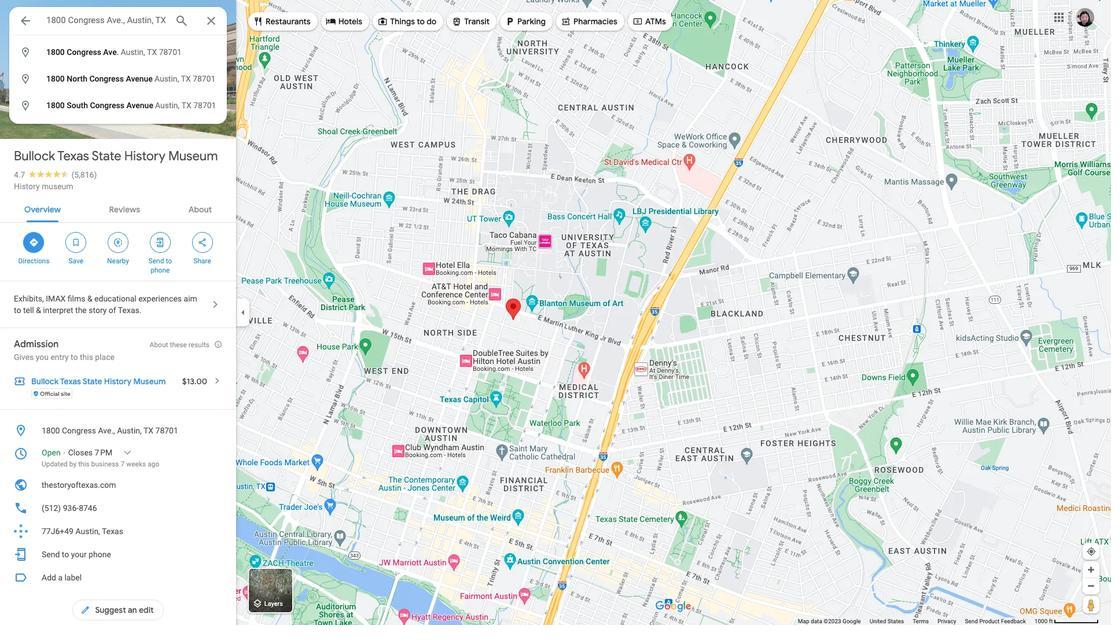 Task type: describe. For each thing, give the bounding box(es) containing it.

[[326, 15, 336, 28]]

1 vertical spatial bullock
[[31, 376, 59, 387]]

pharmacies
[[574, 16, 618, 27]]

official
[[40, 390, 59, 398]]

experiences
[[139, 294, 182, 303]]

do
[[427, 16, 437, 27]]

send to phone
[[149, 257, 172, 274]]

restaurants
[[266, 16, 311, 27]]

send for send to your phone
[[42, 550, 60, 559]]

official site
[[40, 390, 70, 398]]

77j6+49 austin, texas
[[42, 527, 123, 536]]

send for send to phone
[[149, 257, 164, 265]]

tell
[[23, 306, 34, 315]]

thestoryoftexas.com link
[[0, 474, 236, 497]]

tx inside button
[[144, 426, 154, 435]]

send to your phone button
[[0, 543, 236, 566]]

united states
[[870, 618, 905, 625]]

2 vertical spatial history
[[104, 376, 132, 387]]

austin , tx for 1800 north congress avenue
[[155, 74, 191, 83]]

to inside exhibits, imax films & educational experiences aim to tell & interpret the story of texas.
[[14, 306, 21, 315]]

 pharmacies
[[561, 15, 618, 28]]

(5,816)
[[71, 170, 97, 180]]

 atms
[[633, 15, 666, 28]]

google
[[843, 618, 861, 625]]

4.7 stars image
[[25, 170, 71, 178]]

films
[[68, 294, 85, 303]]


[[452, 15, 462, 28]]

an
[[128, 605, 137, 616]]

ft
[[1050, 618, 1054, 625]]

tab list inside google maps element
[[0, 195, 236, 222]]

save
[[69, 257, 83, 265]]


[[29, 236, 39, 249]]

0 vertical spatial bullock
[[14, 148, 55, 164]]

ave.,
[[98, 426, 115, 435]]

(512)
[[42, 504, 61, 513]]

send product feedback button
[[966, 618, 1027, 625]]

map
[[798, 618, 810, 625]]

educational
[[94, 294, 137, 303]]

©2023
[[824, 618, 842, 625]]

1800 for 1800
[[46, 47, 65, 57]]

0 horizontal spatial museum
[[133, 376, 166, 387]]

footer inside google maps element
[[798, 618, 1035, 625]]


[[378, 15, 388, 28]]

1000 ft button
[[1035, 618, 1100, 625]]

add
[[42, 573, 56, 583]]

site
[[61, 390, 70, 398]]

0 horizontal spatial &
[[36, 306, 41, 315]]

(512) 936-8746 button
[[0, 497, 236, 520]]


[[113, 236, 123, 249]]

add a label button
[[0, 566, 236, 590]]

overview button
[[15, 195, 70, 222]]

austin , tx for 1800 south congress avenue
[[155, 101, 191, 110]]


[[561, 15, 572, 28]]

your
[[71, 550, 87, 559]]

hotels
[[339, 16, 363, 27]]

1800 for 1800 south congress avenue
[[46, 101, 65, 110]]

google maps element
[[0, 0, 1112, 625]]

this
[[80, 353, 93, 362]]

privacy button
[[938, 618, 957, 625]]

terms
[[913, 618, 930, 625]]

avenue for 1800 south congress avenue
[[127, 101, 153, 110]]

austin for 1800 north congress avenue
[[155, 74, 178, 83]]

about these results
[[150, 341, 210, 349]]

1000
[[1035, 618, 1048, 625]]

 suggest an edit
[[80, 604, 154, 617]]

place
[[95, 353, 115, 362]]

1800 congress ave., austin, tx 78701
[[42, 426, 178, 435]]

texas.
[[118, 306, 142, 315]]

0 vertical spatial austin
[[121, 47, 144, 57]]

things
[[390, 16, 415, 27]]

to inside send to phone
[[166, 257, 172, 265]]

history museum
[[14, 182, 73, 191]]

reviews
[[109, 204, 140, 215]]

product
[[980, 618, 1000, 625]]

77j6+49
[[42, 527, 74, 536]]

south
[[67, 101, 88, 110]]

austin , tx 78701
[[121, 47, 182, 57]]

 restaurants
[[253, 15, 311, 28]]


[[633, 15, 643, 28]]

78701 inside button
[[156, 426, 178, 435]]

edit
[[139, 605, 154, 616]]

terms button
[[913, 618, 930, 625]]

texas inside button
[[102, 527, 123, 536]]

label
[[65, 573, 82, 583]]

 hotels
[[326, 15, 363, 28]]

 parking
[[505, 15, 546, 28]]

zoom in image
[[1088, 566, 1096, 574]]

feedback
[[1002, 618, 1027, 625]]

united states button
[[870, 618, 905, 625]]

1 vertical spatial state
[[83, 376, 102, 387]]

atms
[[646, 16, 666, 27]]

1  cell from the top
[[9, 43, 219, 62]]

a
[[58, 573, 63, 583]]

story
[[89, 306, 107, 315]]

parking
[[518, 16, 546, 27]]

1 vertical spatial bullock texas state history museum
[[31, 376, 166, 387]]

 things to do
[[378, 15, 437, 28]]

collapse side panel image
[[237, 306, 250, 319]]

0 vertical spatial &
[[87, 294, 92, 303]]

austin, inside button
[[76, 527, 100, 536]]



Task type: vqa. For each thing, say whether or not it's contained in the screenshot.


Task type: locate. For each thing, give the bounding box(es) containing it.
2 vertical spatial austin
[[155, 101, 178, 110]]

, for 1800 north congress avenue
[[178, 74, 179, 83]]

 button
[[9, 7, 42, 37]]

1 vertical spatial austin,
[[76, 527, 100, 536]]

phone inside send to your phone 'button'
[[89, 550, 111, 559]]

museum
[[42, 182, 73, 191]]

 down  button
[[19, 45, 32, 59]]

,
[[144, 47, 145, 57], [178, 74, 179, 83], [178, 101, 180, 110]]

0 vertical spatial history
[[124, 148, 166, 164]]

zoom out image
[[1088, 582, 1096, 591]]

1 vertical spatial ,
[[178, 74, 179, 83]]

texas up (5,816)
[[58, 148, 89, 164]]

send to your phone
[[42, 550, 111, 559]]

 cell down "."
[[9, 69, 219, 89]]

& right films
[[87, 294, 92, 303]]

museum
[[168, 148, 218, 164], [133, 376, 166, 387]]

2 vertical spatial  cell
[[9, 96, 219, 115]]

suggest
[[95, 605, 126, 616]]

1 vertical spatial austin
[[155, 74, 178, 83]]

1 vertical spatial phone
[[89, 550, 111, 559]]

austin , tx
[[155, 74, 191, 83], [155, 101, 191, 110]]

suggestions grid
[[9, 35, 227, 124]]

about for about these results
[[150, 341, 168, 349]]

2  from the top
[[19, 72, 32, 86]]

austin for 1800 south congress avenue
[[155, 101, 178, 110]]

2 horizontal spatial send
[[966, 618, 979, 625]]

1 vertical spatial about
[[150, 341, 168, 349]]

show your location image
[[1087, 547, 1097, 557]]

0 vertical spatial austin , tx
[[155, 74, 191, 83]]

history down place
[[104, 376, 132, 387]]

1 vertical spatial avenue
[[127, 101, 153, 110]]

1800
[[46, 47, 65, 57], [46, 74, 65, 83], [46, 101, 65, 110], [42, 426, 60, 435]]

tab list
[[0, 195, 236, 222]]

history
[[124, 148, 166, 164], [14, 182, 40, 191], [104, 376, 132, 387]]

texas up 'site'
[[60, 376, 81, 387]]

 transit
[[452, 15, 490, 28]]

history up reviews button
[[124, 148, 166, 164]]

 left north
[[19, 72, 32, 86]]

overview
[[24, 204, 61, 215]]

share
[[194, 257, 211, 265]]

actions for bullock texas state history museum region
[[0, 223, 236, 281]]

texas
[[58, 148, 89, 164], [60, 376, 81, 387], [102, 527, 123, 536]]

&
[[87, 294, 92, 303], [36, 306, 41, 315]]

exhibits, imax films & educational experiences aim to tell & interpret the story of texas.
[[14, 294, 197, 315]]

1 vertical spatial austin , tx
[[155, 101, 191, 110]]

none field inside search google maps field
[[46, 13, 166, 27]]

about up 
[[189, 204, 212, 215]]

none search field inside google maps element
[[9, 7, 227, 124]]

museum up about button
[[168, 148, 218, 164]]

1800 for 1800 congress ave., austin, tx 78701
[[42, 426, 60, 435]]

1 horizontal spatial austin,
[[117, 426, 142, 435]]

avenue for 1800 north congress avenue
[[126, 74, 153, 83]]

3  from the top
[[19, 98, 32, 113]]

3  cell from the top
[[9, 96, 219, 115]]

(512) 936-8746
[[42, 504, 97, 513]]

phone right your on the left bottom
[[89, 550, 111, 559]]

5,816 reviews element
[[71, 170, 97, 180]]

2  cell from the top
[[9, 69, 219, 89]]

1 horizontal spatial phone
[[151, 266, 170, 274]]

1800 left congress ave .
[[46, 47, 65, 57]]

none search field containing 
[[9, 7, 227, 124]]

transit
[[465, 16, 490, 27]]

google account: michele murakami  
(michele.murakami@adept.ai) image
[[1077, 8, 1095, 26]]

results
[[189, 341, 210, 349]]

to left tell
[[14, 306, 21, 315]]

austin, right ave.,
[[117, 426, 142, 435]]

 for 1800 south congress avenue
[[19, 98, 32, 113]]

 for 1800 north congress avenue
[[19, 72, 32, 86]]

0 vertical spatial about
[[189, 204, 212, 215]]

send product feedback
[[966, 618, 1027, 625]]

 cell down 1800 north congress avenue
[[9, 96, 219, 115]]

1800 left north
[[46, 74, 65, 83]]

to left share on the left top of page
[[166, 257, 172, 265]]

texas up send to your phone 'button'
[[102, 527, 123, 536]]

gives
[[14, 353, 34, 362]]

avenue down austin , tx 78701
[[126, 74, 153, 83]]

bullock up official
[[31, 376, 59, 387]]

None field
[[46, 13, 166, 27]]

nearby
[[107, 257, 129, 265]]

museum left $13.00
[[133, 376, 166, 387]]

send left "product"
[[966, 618, 979, 625]]

about for about
[[189, 204, 212, 215]]

1800 congress ave., austin, tx 78701 button
[[0, 419, 236, 442]]

austin, down 8746
[[76, 527, 100, 536]]

austin, inside button
[[117, 426, 142, 435]]

0 vertical spatial state
[[92, 148, 121, 164]]

reviews button
[[100, 195, 149, 222]]

phone
[[151, 266, 170, 274], [89, 550, 111, 559]]

0 vertical spatial  cell
[[9, 43, 219, 62]]

congress left ave
[[67, 47, 101, 57]]

map data ©2023 google
[[798, 618, 861, 625]]

about these results image
[[214, 341, 222, 349]]

send up add
[[42, 550, 60, 559]]

congress down ave
[[89, 74, 124, 83]]

send down 
[[149, 257, 164, 265]]

layers
[[264, 601, 283, 608]]

about
[[189, 204, 212, 215], [150, 341, 168, 349]]

send inside 'button'
[[42, 550, 60, 559]]

, for 1800 south congress avenue
[[178, 101, 180, 110]]

congress left ave.,
[[62, 426, 96, 435]]

1  from the top
[[19, 45, 32, 59]]

states
[[888, 618, 905, 625]]

1 vertical spatial history
[[14, 182, 40, 191]]

0 horizontal spatial about
[[150, 341, 168, 349]]

2 vertical spatial send
[[966, 618, 979, 625]]

congress ave .
[[67, 47, 119, 57]]


[[197, 236, 208, 249]]

0 vertical spatial texas
[[58, 148, 89, 164]]

1800 left the south
[[46, 101, 65, 110]]

admission
[[14, 339, 59, 350]]

state up 5,816 reviews element on the left of page
[[92, 148, 121, 164]]

entry
[[51, 353, 69, 362]]

footer containing map data ©2023 google
[[798, 618, 1035, 625]]

you
[[36, 353, 49, 362]]

 cell up 1800 north congress avenue
[[9, 43, 219, 62]]

1 vertical spatial texas
[[60, 376, 81, 387]]

footer
[[798, 618, 1035, 625]]

to inside 'button'
[[62, 550, 69, 559]]

0 vertical spatial museum
[[168, 148, 218, 164]]

1800 south congress avenue
[[46, 101, 153, 110]]

2 vertical spatial texas
[[102, 527, 123, 536]]

to left do at left
[[417, 16, 425, 27]]

about button
[[179, 195, 221, 222]]


[[80, 604, 91, 617]]

1800 for 1800 north congress avenue
[[46, 74, 65, 83]]

1000 ft
[[1035, 618, 1054, 625]]

to inside  things to do
[[417, 16, 425, 27]]

0 vertical spatial avenue
[[126, 74, 153, 83]]

tab list containing overview
[[0, 195, 236, 222]]

 left the south
[[19, 98, 32, 113]]

1800 inside button
[[42, 426, 60, 435]]

0 vertical spatial bullock texas state history museum
[[14, 148, 218, 164]]

.
[[117, 47, 119, 57]]

None search field
[[9, 7, 227, 124]]

2 vertical spatial ,
[[178, 101, 180, 110]]

ave
[[103, 47, 117, 57]]

exhibits, imax films & educational experiences aim to tell & interpret the story of texas. button
[[0, 281, 236, 328]]

8746
[[79, 504, 97, 513]]

0 vertical spatial phone
[[151, 266, 170, 274]]

1 vertical spatial museum
[[133, 376, 166, 387]]

state down this
[[83, 376, 102, 387]]

send inside send to phone
[[149, 257, 164, 265]]

0 horizontal spatial phone
[[89, 550, 111, 559]]

1800 north congress avenue
[[46, 74, 153, 83]]

1 vertical spatial send
[[42, 550, 60, 559]]

about inside button
[[189, 204, 212, 215]]

aim
[[184, 294, 197, 303]]

imax
[[46, 294, 66, 303]]

send inside button
[[966, 618, 979, 625]]

936-
[[63, 504, 79, 513]]

1 horizontal spatial &
[[87, 294, 92, 303]]

congress
[[67, 47, 101, 57], [89, 74, 124, 83], [90, 101, 125, 110], [62, 426, 96, 435]]

Search Google Maps field
[[9, 7, 227, 35]]

united
[[870, 618, 887, 625]]

bullock texas state history museum up 5,816 reviews element on the left of page
[[14, 148, 218, 164]]

1 vertical spatial 
[[19, 72, 32, 86]]

1 horizontal spatial about
[[189, 204, 212, 215]]

78701
[[159, 47, 182, 57], [193, 74, 216, 83], [194, 101, 216, 110], [156, 426, 178, 435]]

$13.00
[[182, 376, 207, 387]]

gives you entry to this place
[[14, 353, 115, 362]]

austin
[[121, 47, 144, 57], [155, 74, 178, 83], [155, 101, 178, 110]]

add a label
[[42, 573, 82, 583]]

bullock texas state history museum main content
[[0, 0, 236, 625]]


[[19, 13, 32, 29]]

about left 'these'
[[150, 341, 168, 349]]

of
[[109, 306, 116, 315]]

to left your on the left bottom
[[62, 550, 69, 559]]

bullock texas state history museum down place
[[31, 376, 166, 387]]

bullock
[[14, 148, 55, 164], [31, 376, 59, 387]]

congress inside button
[[62, 426, 96, 435]]

1800 down official
[[42, 426, 60, 435]]

1 horizontal spatial museum
[[168, 148, 218, 164]]

privacy
[[938, 618, 957, 625]]

1 vertical spatial &
[[36, 306, 41, 315]]


[[253, 15, 263, 28]]

send
[[149, 257, 164, 265], [42, 550, 60, 559], [966, 618, 979, 625]]

history down 4.7
[[14, 182, 40, 191]]

information for bullock texas state history museum region
[[0, 419, 236, 566]]

0 vertical spatial 
[[19, 45, 32, 59]]

77j6+49 austin, texas button
[[0, 520, 236, 543]]

send for send product feedback
[[966, 618, 979, 625]]

show street view coverage image
[[1083, 596, 1100, 614]]

directions
[[18, 257, 49, 265]]

0 vertical spatial ,
[[144, 47, 145, 57]]

these
[[170, 341, 187, 349]]

2 vertical spatial 
[[19, 98, 32, 113]]

phone down 
[[151, 266, 170, 274]]

0 vertical spatial send
[[149, 257, 164, 265]]


[[71, 236, 81, 249]]

history inside button
[[14, 182, 40, 191]]

data
[[811, 618, 823, 625]]

1 vertical spatial  cell
[[9, 69, 219, 89]]

0 vertical spatial austin,
[[117, 426, 142, 435]]

& right tell
[[36, 306, 41, 315]]

avenue down 1800 north congress avenue
[[127, 101, 153, 110]]


[[19, 45, 32, 59], [19, 72, 32, 86], [19, 98, 32, 113]]

0 horizontal spatial send
[[42, 550, 60, 559]]

to left this
[[71, 353, 78, 362]]

interpret
[[43, 306, 73, 315]]

bullock up 4.7 stars image
[[14, 148, 55, 164]]


[[155, 236, 165, 249]]

phone inside send to phone
[[151, 266, 170, 274]]

0 horizontal spatial austin,
[[76, 527, 100, 536]]

congress down 1800 north congress avenue
[[90, 101, 125, 110]]

 cell
[[9, 43, 219, 62], [9, 69, 219, 89], [9, 96, 219, 115]]

1 horizontal spatial send
[[149, 257, 164, 265]]



